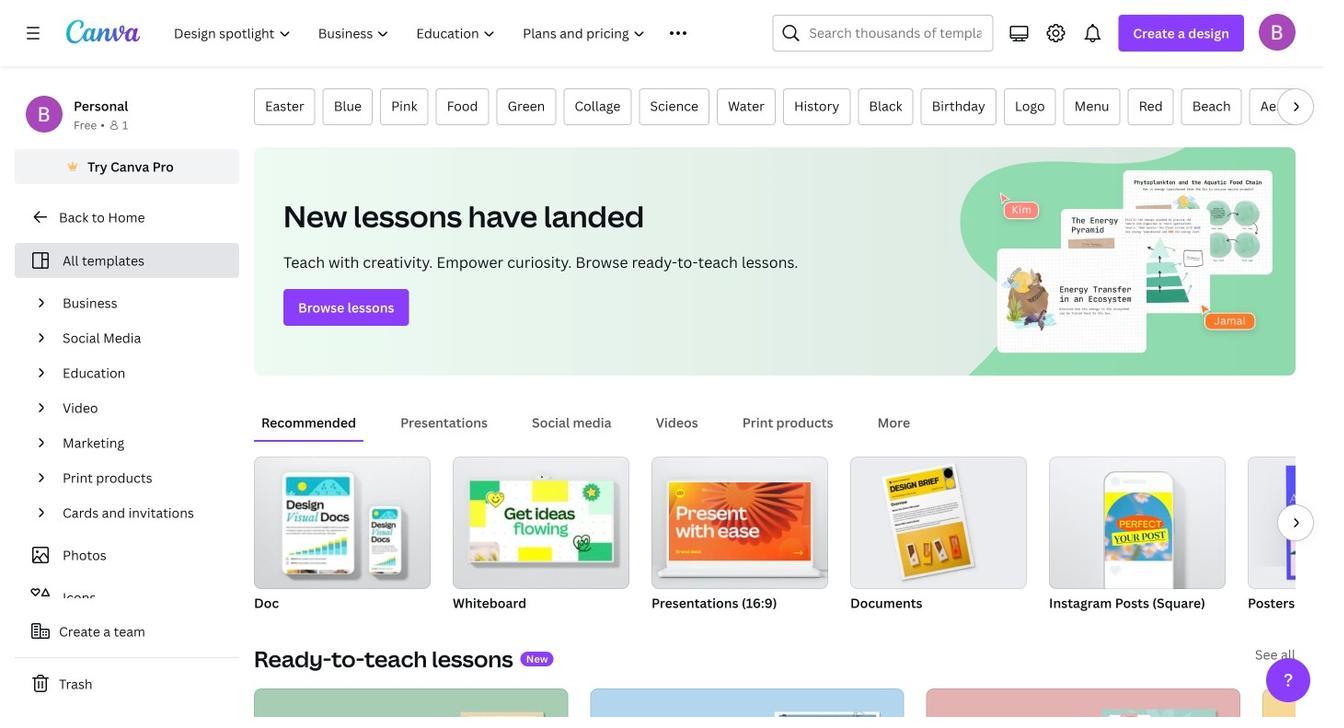 Task type: vqa. For each thing, say whether or not it's contained in the screenshot.
1st premium from right
no



Task type: describe. For each thing, give the bounding box(es) containing it.
polygons and pythagorean theorem image
[[590, 689, 905, 717]]

bob builder image
[[1259, 14, 1296, 50]]

pronouns image
[[927, 689, 1241, 717]]



Task type: locate. For each thing, give the bounding box(es) containing it.
life cycles image
[[254, 689, 568, 717]]

None search field
[[773, 15, 994, 52]]

presentation (16:9) image
[[652, 457, 828, 589], [669, 482, 811, 561]]

poster (18 × 24 in portrait) image
[[1248, 457, 1326, 589], [1287, 466, 1326, 580]]

doc image
[[254, 457, 431, 589], [254, 457, 431, 589]]

top level navigation element
[[162, 15, 728, 52], [162, 15, 728, 52]]

new lessons have landed image
[[954, 147, 1296, 376]]

document image
[[851, 457, 1027, 589], [882, 463, 975, 580]]

art history 101 image
[[1263, 689, 1326, 717]]

instagram post (square) image
[[1049, 457, 1226, 589], [1105, 492, 1173, 561]]

Search search field
[[809, 16, 982, 51]]

whiteboard image
[[453, 457, 630, 589], [470, 481, 612, 561]]



